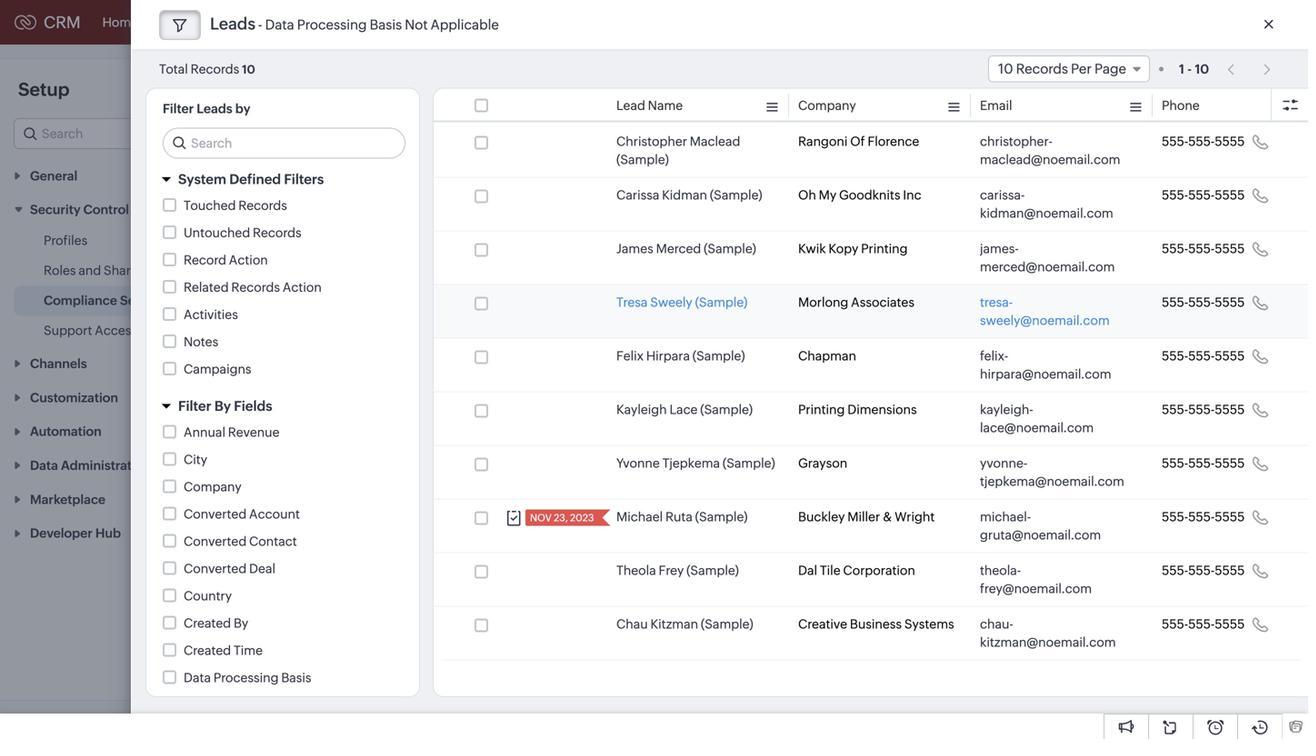 Task type: locate. For each thing, give the bounding box(es) containing it.
printing down other
[[798, 402, 845, 417]]

total left consent
[[287, 456, 316, 471]]

overview link
[[289, 233, 355, 249]]

- right 1
[[1188, 62, 1192, 76]]

2 you from the left
[[468, 134, 490, 149]]

(sample) right sweely
[[695, 295, 748, 310]]

0 horizontal spatial company
[[184, 480, 242, 494]]

basis:
[[846, 379, 880, 393]]

(sample) right merced
[[704, 241, 756, 256]]

campaigns
[[184, 362, 251, 376]]

records for untouched
[[253, 226, 302, 240]]

records down the defined
[[238, 198, 287, 213]]

compliance down leads - data processing basis not applicable
[[321, 71, 398, 87]]

1 vertical spatial gdpr
[[997, 134, 1031, 149]]

0 horizontal spatial to
[[524, 134, 537, 149]]

compliance settings link
[[44, 292, 170, 310]]

james
[[616, 241, 654, 256]]

records left per
[[1016, 61, 1068, 77]]

your right of
[[812, 134, 839, 149]]

preferences link
[[398, 234, 478, 249]]

gruta@noemail.com
[[980, 528, 1101, 542]]

0 down consent:
[[428, 456, 437, 471]]

help image
[[1268, 119, 1304, 168]]

total down leads link
[[159, 62, 188, 76]]

records for 10
[[1016, 61, 1068, 77]]

1 you from the left
[[372, 134, 394, 149]]

10 5555 from the top
[[1215, 617, 1245, 631]]

by inside dropdown button
[[214, 398, 231, 414]]

1 vertical spatial total
[[287, 456, 316, 471]]

(sample) inside christopher maclead (sample)
[[616, 152, 669, 167]]

- inside leads - data processing basis not applicable
[[258, 17, 262, 33]]

0 vertical spatial compliance
[[321, 71, 398, 87]]

Search text field
[[164, 129, 405, 158]]

1 vertical spatial created
[[184, 643, 231, 658]]

5555 for felix- hirpara@noemail.com
[[1215, 349, 1245, 363]]

(sample) right lace
[[700, 402, 753, 417]]

michael-
[[980, 510, 1031, 524]]

systems
[[905, 617, 954, 631]]

compliance up support access
[[44, 293, 117, 308]]

0 horizontal spatial 0
[[428, 456, 437, 471]]

you right helps
[[372, 134, 394, 149]]

you
[[372, 134, 394, 149], [468, 134, 490, 149]]

organization.
[[1082, 134, 1160, 149]]

frey
[[659, 563, 684, 578]]

enable
[[278, 178, 320, 192]]

0 horizontal spatial action
[[229, 253, 268, 267]]

untouched records
[[184, 226, 302, 240]]

created time
[[184, 643, 263, 658]]

1 vertical spatial processing
[[318, 281, 384, 296]]

yvonne tjepkema (sample) link
[[616, 454, 775, 472]]

6 5555 from the top
[[1215, 402, 1245, 417]]

row group
[[434, 124, 1309, 661]]

- right leads link
[[258, 17, 262, 33]]

2 vertical spatial compliance
[[44, 293, 117, 308]]

5555 for christopher- maclead@noemail.com
[[1215, 134, 1245, 149]]

by
[[214, 398, 231, 414], [234, 616, 248, 631]]

data down the overview list item
[[287, 281, 315, 296]]

data for data processing basis (total records: 10 )
[[287, 281, 315, 296]]

0 horizontal spatial your
[[812, 134, 839, 149]]

10 inside total records 10
[[242, 63, 255, 76]]

kopy
[[829, 241, 859, 256]]

carissa kidman (sample) link
[[616, 186, 762, 204]]

1 vertical spatial records:
[[371, 456, 425, 471]]

and right roles
[[79, 263, 101, 278]]

converted up converted contact on the left
[[184, 507, 247, 521]]

0 vertical spatial and
[[640, 134, 663, 149]]

1 5555 from the top
[[1215, 134, 1245, 149]]

james-
[[980, 241, 1019, 256]]

5555 for yvonne- tjepkema@noemail.com
[[1215, 456, 1245, 471]]

(sample) right tjepkema
[[723, 456, 775, 471]]

0 vertical spatial action
[[229, 253, 268, 267]]

2 vertical spatial basis
[[281, 671, 311, 685]]

0 vertical spatial printing
[[861, 241, 908, 256]]

revenue
[[228, 425, 280, 440]]

0 vertical spatial by
[[214, 398, 231, 414]]

created
[[184, 616, 231, 631], [184, 643, 231, 658]]

security control button
[[0, 192, 236, 226]]

email
[[980, 98, 1013, 113]]

2 vertical spatial data
[[184, 671, 211, 685]]

555-555-5555 for carissa- kidman@noemail.com
[[1162, 188, 1245, 202]]

1 horizontal spatial by
[[234, 616, 248, 631]]

dimensions
[[848, 402, 917, 417]]

by for created
[[234, 616, 248, 631]]

kayleigh
[[616, 402, 667, 417]]

1 vertical spatial filter
[[178, 398, 211, 414]]

records down record action
[[231, 280, 280, 295]]

1 vertical spatial data
[[287, 281, 315, 296]]

want
[[493, 134, 522, 149]]

0 horizontal spatial by
[[214, 398, 231, 414]]

records: inside the data processing basis (total records: 10 )
[[453, 282, 502, 296]]

2 converted from the top
[[184, 534, 247, 549]]

filter
[[163, 101, 194, 116], [178, 398, 211, 414]]

0 up dimensions
[[887, 379, 897, 393]]

kwik
[[798, 241, 826, 256]]

records down touched records
[[253, 226, 302, 240]]

to right want
[[524, 134, 537, 149]]

records for total
[[191, 62, 239, 76]]

notes
[[184, 335, 218, 349]]

1 horizontal spatial records:
[[453, 282, 502, 296]]

)
[[518, 282, 521, 296]]

6 555-555-5555 from the top
[[1162, 402, 1245, 417]]

yvonne
[[616, 456, 660, 471]]

filter for filter by fields
[[178, 398, 211, 414]]

records for touched
[[238, 198, 287, 213]]

4 555-555-5555 from the top
[[1162, 295, 1245, 310]]

carissa-
[[980, 188, 1025, 202]]

1 vertical spatial company
[[184, 480, 242, 494]]

compliance
[[321, 71, 398, 87], [360, 178, 434, 192], [44, 293, 117, 308]]

roles and sharing
[[44, 263, 150, 278]]

(sample)
[[616, 152, 669, 167], [710, 188, 762, 202], [704, 241, 756, 256], [695, 295, 748, 310], [693, 349, 745, 363], [700, 402, 753, 417], [723, 456, 775, 471], [695, 510, 748, 524], [687, 563, 739, 578], [701, 617, 753, 631]]

0 horizontal spatial total
[[159, 62, 188, 76]]

1 vertical spatial by
[[234, 616, 248, 631]]

control
[[83, 202, 129, 217]]

maclead@noemail.com
[[980, 152, 1121, 167]]

list
[[268, 225, 637, 258]]

applicable
[[431, 17, 499, 33]]

555-555-5555 for kayleigh- lace@noemail.com
[[1162, 402, 1245, 417]]

gdpr left for at right
[[997, 134, 1031, 149]]

10 right (total
[[505, 282, 518, 296]]

(sample) right kitzman
[[701, 617, 753, 631]]

1 converted from the top
[[184, 507, 247, 521]]

records:
[[453, 282, 502, 296], [371, 456, 425, 471]]

total for total consent records: 0
[[287, 456, 316, 471]]

carissa kidman (sample)
[[616, 188, 762, 202]]

10 up by
[[242, 63, 255, 76]]

10 up email
[[999, 61, 1013, 77]]

created down created by
[[184, 643, 231, 658]]

created down country
[[184, 616, 231, 631]]

filter inside dropdown button
[[178, 398, 211, 414]]

created for created time
[[184, 643, 231, 658]]

1 vertical spatial printing
[[798, 402, 845, 417]]

1 vertical spatial converted
[[184, 534, 247, 549]]

5555 for carissa- kidman@noemail.com
[[1215, 188, 1245, 202]]

1 vertical spatial basis
[[387, 281, 418, 296]]

7 555-555-5555 from the top
[[1162, 456, 1245, 471]]

5555 for kayleigh- lace@noemail.com
[[1215, 402, 1245, 417]]

to left comply
[[907, 134, 919, 149]]

0 right consent:
[[494, 379, 503, 393]]

contacts
[[232, 15, 285, 30]]

action up related records action in the left of the page
[[229, 253, 268, 267]]

data
[[265, 17, 294, 33], [287, 281, 315, 296], [184, 671, 211, 685]]

1 horizontal spatial gdpr
[[323, 178, 358, 192]]

carissa
[[616, 188, 660, 202]]

2 555-555-5555 from the top
[[1162, 188, 1245, 202]]

leads inside leads link
[[167, 15, 202, 30]]

1 your from the left
[[812, 134, 839, 149]]

filter for filter leads by
[[163, 101, 194, 116]]

gdpr right enable
[[323, 178, 358, 192]]

basis for data processing basis (total records: 10 )
[[387, 281, 418, 296]]

processing down time
[[214, 671, 279, 685]]

(sample) for michael ruta (sample)
[[695, 510, 748, 524]]

555-555-5555 for felix- hirpara@noemail.com
[[1162, 349, 1245, 363]]

4 5555 from the top
[[1215, 295, 1245, 310]]

0 vertical spatial records:
[[453, 282, 502, 296]]

hirpara
[[646, 349, 690, 363]]

(sample) down christopher
[[616, 152, 669, 167]]

(sample) for theola frey (sample)
[[687, 563, 739, 578]]

0 vertical spatial processing
[[297, 17, 367, 33]]

1 horizontal spatial to
[[907, 134, 919, 149]]

0 horizontal spatial you
[[372, 134, 394, 149]]

by for filter
[[214, 398, 231, 414]]

0 horizontal spatial records:
[[371, 456, 425, 471]]

christopher maclead (sample)
[[616, 134, 740, 167]]

(sample) right frey
[[687, 563, 739, 578]]

555-555-5555 for tresa- sweely@noemail.com
[[1162, 295, 1245, 310]]

converted account
[[184, 507, 300, 521]]

7 5555 from the top
[[1215, 456, 1245, 471]]

5555 for james- merced@noemail.com
[[1215, 241, 1245, 256]]

data processing basis (total records: 10 )
[[287, 281, 521, 296]]

other
[[809, 379, 843, 393]]

by up annual revenue
[[214, 398, 231, 414]]

action down the overview list item
[[283, 280, 322, 295]]

oh
[[798, 188, 816, 202]]

by
[[235, 101, 250, 116]]

(sample) right ruta
[[695, 510, 748, 524]]

records up the filter leads by
[[191, 62, 239, 76]]

basis for data processing basis
[[281, 671, 311, 685]]

0 horizontal spatial gdpr
[[281, 71, 318, 87]]

(sample) right kidman
[[710, 188, 762, 202]]

8 555-555-5555 from the top
[[1162, 510, 1245, 524]]

3 5555 from the top
[[1215, 241, 1245, 256]]

kidman@noemail.com
[[980, 206, 1114, 221]]

3 converted from the top
[[184, 561, 247, 576]]

records inside field
[[1016, 61, 1068, 77]]

(sample) for kayleigh lace (sample)
[[700, 402, 753, 417]]

printing right kopy
[[861, 241, 908, 256]]

5 5555 from the top
[[1215, 349, 1245, 363]]

with
[[968, 134, 994, 149]]

support access
[[44, 323, 137, 338]]

(sample) right hirpara
[[693, 349, 745, 363]]

0 vertical spatial converted
[[184, 507, 247, 521]]

converted for converted account
[[184, 507, 247, 521]]

1 created from the top
[[184, 616, 231, 631]]

5555 for michael- gruta@noemail.com
[[1215, 510, 1245, 524]]

2 created from the top
[[184, 643, 231, 658]]

0 vertical spatial created
[[184, 616, 231, 631]]

9 555-555-5555 from the top
[[1162, 563, 1245, 578]]

(sample) for tresa sweely (sample)
[[695, 295, 748, 310]]

company down city
[[184, 480, 242, 494]]

processing down the overview list item
[[318, 281, 384, 296]]

2 horizontal spatial gdpr
[[997, 134, 1031, 149]]

inc
[[903, 188, 922, 202]]

and inside security control region
[[79, 263, 101, 278]]

annual
[[184, 425, 225, 440]]

data down created time
[[184, 671, 211, 685]]

filter up annual
[[178, 398, 211, 414]]

10 555-555-5555 from the top
[[1162, 617, 1245, 631]]

action
[[229, 253, 268, 267], [283, 280, 322, 295]]

converted up converted deal
[[184, 534, 247, 549]]

0 vertical spatial total
[[159, 62, 188, 76]]

dal tile corporation
[[798, 563, 916, 578]]

your
[[812, 134, 839, 149], [1053, 134, 1080, 149]]

data left accounts
[[265, 17, 294, 33]]

tile
[[820, 563, 841, 578]]

helps
[[338, 134, 370, 149]]

1 vertical spatial action
[[283, 280, 322, 295]]

navigation
[[1219, 56, 1281, 82]]

your right for at right
[[1053, 134, 1080, 149]]

0 vertical spatial basis
[[370, 17, 402, 33]]

total
[[159, 62, 188, 76], [287, 456, 316, 471]]

of
[[797, 134, 810, 149]]

and down lead name
[[640, 134, 663, 149]]

tasks
[[462, 15, 494, 30]]

defined
[[229, 171, 281, 187]]

2 vertical spatial processing
[[214, 671, 279, 685]]

processing up gdpr compliance
[[297, 17, 367, 33]]

(sample) inside 'link'
[[701, 617, 753, 631]]

compliance down decide
[[360, 178, 434, 192]]

1 vertical spatial and
[[79, 263, 101, 278]]

5 555-555-5555 from the top
[[1162, 349, 1245, 363]]

felix
[[616, 349, 644, 363]]

of
[[850, 134, 865, 149]]

data inside leads - data processing basis not applicable
[[265, 17, 294, 33]]

2 vertical spatial converted
[[184, 561, 247, 576]]

1 vertical spatial -
[[1188, 62, 1192, 76]]

and
[[640, 134, 663, 149], [79, 263, 101, 278]]

1 horizontal spatial you
[[468, 134, 490, 149]]

0 horizontal spatial -
[[258, 17, 262, 33]]

lace
[[670, 402, 698, 417]]

10 Records Per Page field
[[989, 55, 1150, 82]]

kayleigh lace (sample)
[[616, 402, 753, 417]]

converted up country
[[184, 561, 247, 576]]

1 555-555-5555 from the top
[[1162, 134, 1245, 149]]

converted for converted contact
[[184, 534, 247, 549]]

1 horizontal spatial -
[[1188, 62, 1192, 76]]

(sample) for christopher maclead (sample)
[[616, 152, 669, 167]]

you right "how" at top left
[[468, 134, 490, 149]]

tresa- sweely@noemail.com link
[[980, 293, 1126, 330]]

gdpr up this
[[281, 71, 318, 87]]

1 horizontal spatial total
[[287, 456, 316, 471]]

2 5555 from the top
[[1215, 188, 1245, 202]]

0 vertical spatial -
[[258, 17, 262, 33]]

555-555-5555 for theola- frey@noemail.com
[[1162, 563, 1245, 578]]

- for 1
[[1188, 62, 1192, 76]]

1 horizontal spatial and
[[640, 134, 663, 149]]

sweely
[[650, 295, 693, 310]]

records: left )
[[453, 282, 502, 296]]

0 vertical spatial company
[[798, 98, 856, 113]]

accounts
[[314, 15, 371, 30]]

8 5555 from the top
[[1215, 510, 1245, 524]]

filter down total records 10
[[163, 101, 194, 116]]

dal
[[798, 563, 817, 578]]

10 inside the data processing basis (total records: 10 )
[[505, 282, 518, 296]]

personal
[[715, 134, 766, 149]]

3 555-555-5555 from the top
[[1162, 241, 1245, 256]]

0 horizontal spatial and
[[79, 263, 101, 278]]

0 vertical spatial filter
[[163, 101, 194, 116]]

0 vertical spatial data
[[265, 17, 294, 33]]

2023
[[570, 512, 594, 524]]

company up rangoni
[[798, 98, 856, 113]]

by up time
[[234, 616, 248, 631]]

1 horizontal spatial your
[[1053, 134, 1080, 149]]

9 5555 from the top
[[1215, 563, 1245, 578]]

records: right consent
[[371, 456, 425, 471]]

deals
[[400, 15, 433, 30]]



Task type: vqa. For each thing, say whether or not it's contained in the screenshot.
the Christopher Maclead (Sample) link
yes



Task type: describe. For each thing, give the bounding box(es) containing it.
555-555-5555 for yvonne- tjepkema@noemail.com
[[1162, 456, 1245, 471]]

23,
[[554, 512, 568, 524]]

sweely@noemail.com
[[980, 313, 1110, 328]]

555-555-5555 for chau- kitzman@noemail.com
[[1162, 617, 1245, 631]]

country
[[184, 589, 232, 603]]

merced@noemail.com
[[980, 260, 1115, 274]]

related records action
[[184, 280, 322, 295]]

(sample) for yvonne tjepkema (sample)
[[723, 456, 775, 471]]

2 to from the left
[[907, 134, 919, 149]]

10 inside '10 records per page' field
[[999, 61, 1013, 77]]

converted deal
[[184, 561, 276, 576]]

michael ruta (sample) link
[[616, 508, 748, 526]]

1 vertical spatial compliance
[[360, 178, 434, 192]]

compliance inside security control region
[[44, 293, 117, 308]]

christopher- maclead@noemail.com
[[980, 134, 1121, 167]]

5555 for chau- kitzman@noemail.com
[[1215, 617, 1245, 631]]

gdpr compliance
[[281, 71, 398, 87]]

customers
[[841, 134, 904, 149]]

settings
[[437, 178, 486, 192]]

kayleigh-
[[980, 402, 1034, 417]]

buckley miller & wright
[[798, 510, 935, 524]]

leads link
[[153, 0, 217, 44]]

1 to from the left
[[524, 134, 537, 149]]

data for data processing basis
[[184, 671, 211, 685]]

handle,
[[539, 134, 583, 149]]

0 horizontal spatial printing
[[798, 402, 845, 417]]

yvonne- tjepkema@noemail.com
[[980, 456, 1125, 489]]

list containing overview
[[268, 225, 637, 258]]

basis inside leads - data processing basis not applicable
[[370, 17, 402, 33]]

crm link
[[15, 13, 81, 32]]

contacts link
[[217, 0, 300, 44]]

home
[[102, 15, 138, 30]]

carissa- kidman@noemail.com link
[[980, 186, 1126, 222]]

michael
[[616, 510, 663, 524]]

0 vertical spatial gdpr
[[281, 71, 318, 87]]

processing inside leads - data processing basis not applicable
[[297, 17, 367, 33]]

2 vertical spatial gdpr
[[323, 178, 358, 192]]

converted for converted deal
[[184, 561, 247, 576]]

processing for data processing basis (total records: 10 )
[[318, 281, 384, 296]]

michael- gruta@noemail.com link
[[980, 508, 1126, 544]]

tresa sweely (sample) link
[[616, 293, 748, 311]]

record
[[184, 253, 226, 267]]

annual revenue
[[184, 425, 280, 440]]

created for created by
[[184, 616, 231, 631]]

setup
[[18, 79, 70, 100]]

leads - data processing basis not applicable
[[210, 15, 499, 33]]

city
[[184, 452, 207, 467]]

page
[[305, 134, 335, 149]]

filter leads by
[[163, 101, 250, 116]]

logo image
[[15, 15, 36, 30]]

felix- hirpara@noemail.com link
[[980, 347, 1126, 383]]

total consent records: 0
[[287, 456, 437, 471]]

555-555-5555 for christopher- maclead@noemail.com
[[1162, 134, 1245, 149]]

system defined filters
[[178, 171, 324, 187]]

(sample) for carissa kidman (sample)
[[710, 188, 762, 202]]

corporation
[[843, 563, 916, 578]]

miller
[[848, 510, 880, 524]]

crm
[[44, 13, 81, 32]]

time
[[234, 643, 263, 658]]

settings
[[120, 293, 170, 308]]

(sample) for felix hirpara (sample)
[[693, 349, 745, 363]]

row group containing christopher maclead (sample)
[[434, 124, 1309, 661]]

oh my goodknits inc
[[798, 188, 922, 202]]

felix- hirpara@noemail.com
[[980, 349, 1112, 381]]

printing dimensions
[[798, 402, 917, 417]]

access
[[95, 323, 137, 338]]

untouched
[[184, 226, 250, 240]]

system defined filters button
[[146, 163, 419, 195]]

how
[[440, 134, 466, 149]]

1 horizontal spatial printing
[[861, 241, 908, 256]]

yvonne tjepkema (sample)
[[616, 456, 775, 471]]

1 horizontal spatial company
[[798, 98, 856, 113]]

phone
[[1162, 98, 1200, 113]]

leads for leads - data processing basis not applicable
[[210, 15, 256, 33]]

tjepkema
[[663, 456, 720, 471]]

overview list item
[[268, 225, 376, 258]]

1 horizontal spatial 0
[[494, 379, 503, 393]]

roles
[[44, 263, 76, 278]]

555-555-5555 for james- merced@noemail.com
[[1162, 241, 1245, 256]]

1 horizontal spatial action
[[283, 280, 322, 295]]

555-555-5555 for michael- gruta@noemail.com
[[1162, 510, 1245, 524]]

kayleigh- lace@noemail.com
[[980, 402, 1094, 435]]

contact
[[249, 534, 297, 549]]

touched
[[184, 198, 236, 213]]

processing for data processing basis
[[214, 671, 279, 685]]

frey@noemail.com
[[980, 581, 1092, 596]]

per
[[1071, 61, 1092, 77]]

preferences
[[400, 234, 476, 249]]

5555 for theola- frey@noemail.com
[[1215, 563, 1245, 578]]

(sample) for chau kitzman (sample)
[[701, 617, 753, 631]]

2 horizontal spatial 0
[[887, 379, 897, 393]]

total for total records 10
[[159, 62, 188, 76]]

rangoni
[[798, 134, 848, 149]]

leads for leads
[[167, 15, 202, 30]]

fields
[[234, 398, 272, 414]]

grayson
[[798, 456, 848, 471]]

2 your from the left
[[1053, 134, 1080, 149]]

lead name
[[616, 98, 683, 113]]

theola
[[616, 563, 656, 578]]

james merced (sample) link
[[616, 240, 756, 258]]

nov 23, 2023 link
[[526, 510, 596, 526]]

records for related
[[231, 280, 280, 295]]

michael ruta (sample)
[[616, 510, 748, 524]]

tresa-
[[980, 295, 1013, 310]]

kitzman
[[651, 617, 698, 631]]

theola-
[[980, 563, 1021, 578]]

data processing basis
[[184, 671, 311, 685]]

5555 for tresa- sweely@noemail.com
[[1215, 295, 1245, 310]]

creative business systems
[[798, 617, 954, 631]]

overview
[[292, 233, 352, 249]]

security
[[30, 202, 81, 217]]

theola- frey@noemail.com
[[980, 563, 1092, 596]]

name
[[648, 98, 683, 113]]

10 right 1
[[1195, 62, 1209, 76]]

security control region
[[0, 226, 236, 346]]

profiles
[[44, 233, 87, 248]]

kayleigh- lace@noemail.com link
[[980, 401, 1126, 437]]

(total
[[420, 282, 451, 296]]

morlong
[[798, 295, 849, 310]]

(sample) for james merced (sample)
[[704, 241, 756, 256]]

- for leads
[[258, 17, 262, 33]]

account
[[249, 507, 300, 521]]

for
[[1034, 134, 1051, 149]]

consent: 0
[[433, 379, 503, 393]]

felix hirpara (sample) link
[[616, 347, 745, 365]]



